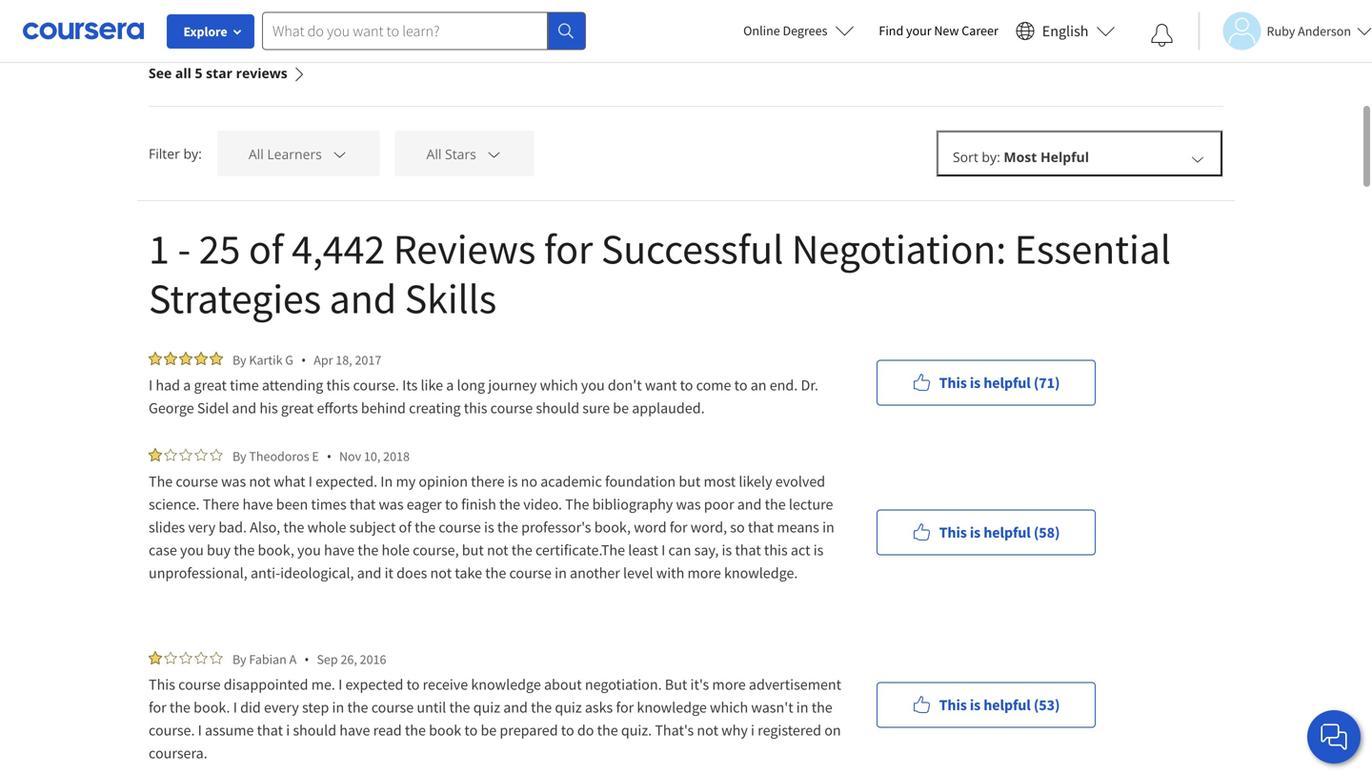 Task type: describe. For each thing, give the bounding box(es) containing it.
2017
[[355, 351, 382, 368]]

helpful for (71)
[[984, 373, 1031, 392]]

knowledge.
[[724, 563, 798, 582]]

4,442
[[292, 222, 385, 275]]

not left what
[[249, 472, 271, 491]]

this is helpful (53)
[[940, 695, 1060, 715]]

expected
[[346, 675, 404, 694]]

anderson
[[1299, 22, 1352, 40]]

until
[[417, 698, 446, 717]]

this for this is helpful (53)
[[940, 695, 967, 715]]

explore button
[[167, 14, 255, 49]]

ruby anderson
[[1267, 22, 1352, 40]]

negotiation:
[[792, 222, 1007, 275]]

have inside this course disappointed me. i expected to receive knowledge about negotiation. but it's more advertisement for the book. i did every step in the course until the quiz and the quiz asks for knowledge which wasn't in the course. i assume that i should have read the book to be prepared to do the quiz. that's not why i registered on coursera.
[[340, 721, 370, 740]]

course up read in the left of the page
[[372, 698, 414, 717]]

i right what
[[309, 472, 313, 491]]

is left no
[[508, 472, 518, 491]]

this inside the course was not what i expected. in my opinion there is no academic foundation but most likely evolved science. there have been times that was eager to finish the video. the bibliography was poor and the lecture slides very bad. also, the whole subject of the course is the professor's book, word for word, so that means in case you buy the book, you have the hole course, but not the certificate.the least i can say, is that this act is unprofessional, anti-ideological, and it does not take the course in another level with more knowledge.
[[765, 541, 788, 560]]

creating
[[409, 398, 461, 418]]

the down expected
[[347, 698, 368, 717]]

1 horizontal spatial chevron down image
[[1190, 150, 1207, 167]]

the up on
[[812, 698, 833, 717]]

to right book on the bottom of the page
[[465, 721, 478, 740]]

a
[[289, 651, 297, 668]]

there
[[203, 495, 240, 514]]

0 horizontal spatial was
[[221, 472, 246, 491]]

1 vertical spatial the
[[565, 495, 590, 514]]

2 horizontal spatial was
[[676, 495, 701, 514]]

g
[[285, 351, 294, 368]]

assume
[[205, 721, 254, 740]]

0 horizontal spatial you
[[180, 541, 204, 560]]

dr.
[[801, 376, 819, 395]]

say,
[[695, 541, 719, 560]]

subject
[[350, 518, 396, 537]]

word,
[[691, 518, 727, 537]]

all stars
[[427, 145, 477, 163]]

disappointed
[[224, 675, 308, 694]]

the up prepared
[[531, 698, 552, 717]]

25
[[199, 222, 241, 275]]

theodoros
[[249, 448, 309, 465]]

helpful for (53)
[[984, 695, 1031, 715]]

evolved
[[776, 472, 826, 491]]

so
[[730, 518, 745, 537]]

1 i from the left
[[286, 721, 290, 740]]

it's
[[691, 675, 710, 694]]

0 vertical spatial this
[[327, 376, 350, 395]]

0 horizontal spatial book,
[[258, 541, 294, 560]]

the down subject
[[358, 541, 379, 560]]

ruby
[[1267, 22, 1296, 40]]

prepared
[[500, 721, 558, 740]]

and down likely
[[738, 495, 762, 514]]

skills
[[405, 272, 497, 325]]

and inside this course disappointed me. i expected to receive knowledge about negotiation. but it's more advertisement for the book. i did every step in the course until the quiz and the quiz asks for knowledge which wasn't in the course. i assume that i should have read the book to be prepared to do the quiz. that's not why i registered on coursera.
[[504, 698, 528, 717]]

chat with us image
[[1319, 722, 1350, 752]]

0 vertical spatial have
[[243, 495, 273, 514]]

0 horizontal spatial but
[[462, 541, 484, 560]]

new
[[935, 22, 960, 39]]

the right buy
[[234, 541, 255, 560]]

in down certificate.the
[[555, 563, 567, 582]]

and inside the 1 - 25 of 4,442 reviews for successful negotiation: essential strategies and skills
[[330, 272, 397, 325]]

course inside i had a great time attending this course. its like a long journey which you don't want to come to an end. dr. george sidel and his great efforts behind creating this course should sure be applauded.
[[491, 398, 533, 418]]

this for this course disappointed me. i expected to receive knowledge about negotiation. but it's more advertisement for the book. i did every step in the course until the quiz and the quiz asks for knowledge which wasn't in the course. i assume that i should have read the book to be prepared to do the quiz. that's not why i registered on coursera.
[[149, 675, 175, 694]]

did
[[240, 698, 261, 717]]

1 a from the left
[[183, 376, 191, 395]]

course down finish
[[439, 518, 481, 537]]

of inside the course was not what i expected. in my opinion there is no academic foundation but most likely evolved science. there have been times that was eager to finish the video. the bibliography was poor and the lecture slides very bad. also, the whole subject of the course is the professor's book, word for word, so that means in case you buy the book, you have the hole course, but not the certificate.the least i can say, is that this act is unprofessional, anti-ideological, and it does not take the course in another level with more knowledge.
[[399, 518, 412, 537]]

academic
[[541, 472, 602, 491]]

level
[[624, 563, 654, 582]]

which inside i had a great time attending this course. its like a long journey which you don't want to come to an end. dr. george sidel and his great efforts behind creating this course should sure be applauded.
[[540, 376, 578, 395]]

no
[[521, 472, 538, 491]]

1 horizontal spatial was
[[379, 495, 404, 514]]

it
[[385, 563, 394, 582]]

course. inside i had a great time attending this course. its like a long journey which you don't want to come to an end. dr. george sidel and his great efforts behind creating this course should sure be applauded.
[[353, 376, 399, 395]]

course down professor's
[[510, 563, 552, 582]]

find your new career
[[879, 22, 999, 39]]

expected.
[[316, 472, 378, 491]]

this is helpful (71) button
[[877, 360, 1096, 406]]

negotiation.
[[585, 675, 662, 694]]

the down eager
[[415, 518, 436, 537]]

of inside the 1 - 25 of 4,442 reviews for successful negotiation: essential strategies and skills
[[249, 222, 284, 275]]

english
[[1043, 21, 1089, 41]]

i left did
[[233, 698, 237, 717]]

for inside the 1 - 25 of 4,442 reviews for successful negotiation: essential strategies and skills
[[544, 222, 593, 275]]

by: for filter
[[183, 144, 202, 163]]

in down advertisement
[[797, 698, 809, 717]]

every
[[264, 698, 299, 717]]

in down lecture
[[823, 518, 835, 537]]

ruby anderson button
[[1199, 12, 1373, 50]]

foundation
[[605, 472, 676, 491]]

buy
[[207, 541, 231, 560]]

• for expected
[[304, 650, 309, 668]]

behind
[[361, 398, 406, 418]]

the left book.
[[170, 698, 191, 717]]

sidel
[[197, 398, 229, 418]]

but
[[665, 675, 688, 694]]

(58)
[[1034, 523, 1060, 542]]

filter
[[149, 144, 180, 163]]

unprofessional,
[[149, 563, 248, 582]]

means
[[777, 518, 820, 537]]

nov
[[339, 448, 361, 465]]

show notifications image
[[1151, 24, 1174, 47]]

• for attending
[[301, 351, 306, 369]]

the down professor's
[[512, 541, 533, 560]]

1 vertical spatial this
[[464, 398, 488, 418]]

sort
[[953, 148, 979, 166]]

this is helpful (71)
[[940, 373, 1060, 392]]

that down so
[[735, 541, 761, 560]]

is inside "button"
[[970, 695, 981, 715]]

this is helpful (53) button
[[877, 682, 1096, 728]]

is right act
[[814, 541, 824, 560]]

• for i
[[327, 447, 332, 465]]

2 i from the left
[[751, 721, 755, 740]]

efforts
[[317, 398, 358, 418]]

quiz.
[[621, 721, 652, 740]]

(53)
[[1034, 695, 1060, 715]]

the down receive
[[449, 698, 470, 717]]

to left the do on the bottom of page
[[561, 721, 575, 740]]

the course was not what i expected. in my opinion there is no academic foundation but most likely evolved science. there have been times that was eager to finish the video. the bibliography was poor and the lecture slides very bad. also, the whole subject of the course is the professor's book, word for word, so that means in case you buy the book, you have the hole course, but not the certificate.the least i can say, is that this act is unprofessional, anti-ideological, and it does not take the course in another level with more knowledge.
[[149, 472, 838, 582]]

the right read in the left of the page
[[405, 721, 426, 740]]

course. inside this course disappointed me. i expected to receive knowledge about negotiation. but it's more advertisement for the book. i did every step in the course until the quiz and the quiz asks for knowledge which wasn't in the course. i assume that i should have read the book to be prepared to do the quiz. that's not why i registered on coursera.
[[149, 721, 195, 740]]

stars
[[445, 145, 477, 163]]

i had a great time attending this course. its like a long journey which you don't want to come to an end. dr. george sidel and his great efforts behind creating this course should sure be applauded.
[[149, 376, 822, 418]]

course,
[[413, 541, 459, 560]]

george
[[149, 398, 194, 418]]

don't
[[608, 376, 642, 395]]

likely
[[739, 472, 773, 491]]

hole
[[382, 541, 410, 560]]

time
[[230, 376, 259, 395]]

and left 'it'
[[357, 563, 382, 582]]

reviews
[[236, 64, 288, 82]]

sort by: most helpful
[[953, 148, 1090, 166]]

science.
[[149, 495, 200, 514]]

and inside i had a great time attending this course. its like a long journey which you don't want to come to an end. dr. george sidel and his great efforts behind creating this course should sure be applauded.
[[232, 398, 257, 418]]

What do you want to learn? text field
[[262, 12, 548, 50]]

finish
[[462, 495, 497, 514]]

essential
[[1015, 222, 1172, 275]]

i left can on the bottom of the page
[[662, 541, 666, 560]]

had
[[156, 376, 180, 395]]

anti-
[[251, 563, 280, 582]]

the right finish
[[500, 495, 521, 514]]

the right take
[[485, 563, 506, 582]]

this for this is helpful (58)
[[940, 523, 967, 542]]

all learners button
[[217, 131, 380, 176]]

all for all stars
[[427, 145, 442, 163]]

you inside i had a great time attending this course. its like a long journey which you don't want to come to an end. dr. george sidel and his great efforts behind creating this course should sure be applauded.
[[581, 376, 605, 395]]

e
[[312, 448, 319, 465]]

be inside i had a great time attending this course. its like a long journey which you don't want to come to an end. dr. george sidel and his great efforts behind creating this course should sure be applauded.
[[613, 398, 629, 418]]



Task type: vqa. For each thing, say whether or not it's contained in the screenshot.
network.
no



Task type: locate. For each thing, give the bounding box(es) containing it.
this is helpful (58) button
[[877, 510, 1096, 555]]

book,
[[595, 518, 631, 537], [258, 541, 294, 560]]

1 vertical spatial filled star image
[[149, 448, 162, 461]]

2 by from the top
[[233, 448, 247, 465]]

0 vertical spatial should
[[536, 398, 580, 418]]

by inside by fabian a • sep 26, 2016
[[233, 651, 247, 668]]

very
[[188, 518, 216, 537]]

the up "science."
[[149, 472, 173, 491]]

to left the an
[[735, 376, 748, 395]]

2 vertical spatial have
[[340, 721, 370, 740]]

star image down sidel
[[210, 448, 223, 461]]

0 horizontal spatial chevron down image
[[486, 145, 503, 162]]

and up 2017
[[330, 272, 397, 325]]

with
[[657, 563, 685, 582]]

its
[[402, 376, 418, 395]]

times
[[311, 495, 347, 514]]

book, up anti-
[[258, 541, 294, 560]]

1 horizontal spatial be
[[613, 398, 629, 418]]

that's
[[655, 721, 694, 740]]

1 all from the left
[[249, 145, 264, 163]]

chevron down image inside all stars button
[[486, 145, 503, 162]]

2 helpful from the top
[[984, 523, 1031, 542]]

on
[[825, 721, 842, 740]]

reviews
[[394, 222, 536, 275]]

0 vertical spatial of
[[249, 222, 284, 275]]

which up why
[[710, 698, 749, 717]]

0 vertical spatial great
[[194, 376, 227, 395]]

1
[[149, 222, 169, 275]]

should down step
[[293, 721, 337, 740]]

course up "science."
[[176, 472, 218, 491]]

quiz
[[474, 698, 501, 717], [555, 698, 582, 717]]

2016
[[360, 651, 387, 668]]

chevron down image
[[331, 145, 348, 162]]

0 vertical spatial book,
[[595, 518, 631, 537]]

also,
[[250, 518, 280, 537]]

quiz up prepared
[[474, 698, 501, 717]]

least
[[628, 541, 659, 560]]

1 vertical spatial more
[[713, 675, 746, 694]]

all inside button
[[427, 145, 442, 163]]

None search field
[[262, 12, 586, 50]]

strategies
[[149, 272, 321, 325]]

that right so
[[748, 518, 774, 537]]

2 a from the left
[[446, 376, 454, 395]]

0 vertical spatial be
[[613, 398, 629, 418]]

is down finish
[[484, 518, 494, 537]]

by for disappointed
[[233, 651, 247, 668]]

asks
[[585, 698, 613, 717]]

i right me.
[[339, 675, 343, 694]]

2 all from the left
[[427, 145, 442, 163]]

what
[[274, 472, 306, 491]]

book.
[[194, 698, 230, 717]]

1 horizontal spatial which
[[710, 698, 749, 717]]

of
[[249, 222, 284, 275], [399, 518, 412, 537]]

is
[[970, 373, 981, 392], [508, 472, 518, 491], [484, 518, 494, 537], [970, 523, 981, 542], [722, 541, 732, 560], [814, 541, 824, 560], [970, 695, 981, 715]]

star image
[[164, 448, 177, 461], [194, 448, 208, 461], [164, 651, 177, 664], [194, 651, 208, 664], [210, 651, 223, 664]]

0 horizontal spatial a
[[183, 376, 191, 395]]

coursera image
[[23, 15, 144, 46]]

1 vertical spatial but
[[462, 541, 484, 560]]

1 vertical spatial knowledge
[[637, 698, 707, 717]]

1 - 25 of 4,442 reviews for successful negotiation: essential strategies and skills
[[149, 222, 1172, 325]]

and
[[330, 272, 397, 325], [232, 398, 257, 418], [738, 495, 762, 514], [357, 563, 382, 582], [504, 698, 528, 717]]

by left theodoros
[[233, 448, 247, 465]]

0 horizontal spatial i
[[286, 721, 290, 740]]

1 horizontal spatial course.
[[353, 376, 399, 395]]

all learners
[[249, 145, 322, 163]]

0 vertical spatial course.
[[353, 376, 399, 395]]

of up hole
[[399, 518, 412, 537]]

1 horizontal spatial you
[[297, 541, 321, 560]]

1 horizontal spatial but
[[679, 472, 701, 491]]

(71)
[[1034, 373, 1060, 392]]

explore
[[184, 23, 227, 40]]

•
[[301, 351, 306, 369], [327, 447, 332, 465], [304, 650, 309, 668]]

be
[[613, 398, 629, 418], [481, 721, 497, 740]]

1 vertical spatial course.
[[149, 721, 195, 740]]

by theodoros e • nov 10, 2018
[[233, 447, 410, 465]]

star image for was
[[179, 448, 193, 461]]

0 horizontal spatial knowledge
[[471, 675, 541, 694]]

by for was
[[233, 448, 247, 465]]

by: for sort
[[982, 148, 1001, 166]]

not inside this course disappointed me. i expected to receive knowledge about negotiation. but it's more advertisement for the book. i did every step in the course until the quiz and the quiz asks for knowledge which wasn't in the course. i assume that i should have read the book to be prepared to do the quiz. that's not why i registered on coursera.
[[697, 721, 719, 740]]

this left (53)
[[940, 695, 967, 715]]

that
[[350, 495, 376, 514], [748, 518, 774, 537], [735, 541, 761, 560], [257, 721, 283, 740]]

2 horizontal spatial this
[[765, 541, 788, 560]]

is right the say,
[[722, 541, 732, 560]]

1 horizontal spatial i
[[751, 721, 755, 740]]

a right like
[[446, 376, 454, 395]]

knowledge
[[471, 675, 541, 694], [637, 698, 707, 717]]

find your new career link
[[870, 19, 1008, 43]]

1 horizontal spatial by:
[[982, 148, 1001, 166]]

0 horizontal spatial this
[[327, 376, 350, 395]]

0 vertical spatial knowledge
[[471, 675, 541, 694]]

0 vertical spatial the
[[149, 472, 173, 491]]

helpful inside the this is helpful (71) button
[[984, 373, 1031, 392]]

this down "long"
[[464, 398, 488, 418]]

lecture
[[789, 495, 834, 514]]

which inside this course disappointed me. i expected to receive knowledge about negotiation. but it's more advertisement for the book. i did every step in the course until the quiz and the quiz asks for knowledge which wasn't in the course. i assume that i should have read the book to be prepared to do the quiz. that's not why i registered on coursera.
[[710, 698, 749, 717]]

is left (71)
[[970, 373, 981, 392]]

opinion
[[419, 472, 468, 491]]

star image for disappointed
[[179, 651, 193, 664]]

2 vertical spatial by
[[233, 651, 247, 668]]

0 horizontal spatial the
[[149, 472, 173, 491]]

1 vertical spatial by
[[233, 448, 247, 465]]

star image
[[179, 448, 193, 461], [210, 448, 223, 461], [179, 651, 193, 664]]

case
[[149, 541, 177, 560]]

filled star image down george
[[149, 448, 162, 461]]

been
[[276, 495, 308, 514]]

star image down george
[[179, 448, 193, 461]]

not
[[249, 472, 271, 491], [487, 541, 509, 560], [430, 563, 452, 582], [697, 721, 719, 740]]

should inside i had a great time attending this course. its like a long journey which you don't want to come to an end. dr. george sidel and his great efforts behind creating this course should sure be applauded.
[[536, 398, 580, 418]]

be inside this course disappointed me. i expected to receive knowledge about negotiation. but it's more advertisement for the book. i did every step in the course until the quiz and the quiz asks for knowledge which wasn't in the course. i assume that i should have read the book to be prepared to do the quiz. that's not why i registered on coursera.
[[481, 721, 497, 740]]

this course disappointed me. i expected to receive knowledge about negotiation. but it's more advertisement for the book. i did every step in the course until the quiz and the quiz asks for knowledge which wasn't in the course. i assume that i should have read the book to be prepared to do the quiz. that's not why i registered on coursera.
[[149, 675, 845, 763]]

1 horizontal spatial should
[[536, 398, 580, 418]]

an
[[751, 376, 767, 395]]

more inside the course was not what i expected. in my opinion there is no academic foundation but most likely evolved science. there have been times that was eager to finish the video. the bibliography was poor and the lecture slides very bad. also, the whole subject of the course is the professor's book, word for word, so that means in case you buy the book, you have the hole course, but not the certificate.the least i can say, is that this act is unprofessional, anti-ideological, and it does not take the course in another level with more knowledge.
[[688, 563, 721, 582]]

filled star image
[[149, 352, 162, 365], [179, 352, 193, 365], [194, 352, 208, 365], [210, 352, 223, 365], [149, 651, 162, 664]]

more right it's
[[713, 675, 746, 694]]

0 horizontal spatial quiz
[[474, 698, 501, 717]]

• right a
[[304, 650, 309, 668]]

i down book.
[[198, 721, 202, 740]]

more down the say,
[[688, 563, 721, 582]]

2018
[[383, 448, 410, 465]]

0 horizontal spatial of
[[249, 222, 284, 275]]

by inside by kartik g • apr 18, 2017
[[233, 351, 247, 368]]

whole
[[308, 518, 347, 537]]

to inside the course was not what i expected. in my opinion there is no academic foundation but most likely evolved science. there have been times that was eager to finish the video. the bibliography was poor and the lecture slides very bad. also, the whole subject of the course is the professor's book, word for word, so that means in case you buy the book, you have the hole course, but not the certificate.the least i can say, is that this act is unprofessional, anti-ideological, and it does not take the course in another level with more knowledge.
[[445, 495, 458, 514]]

another
[[570, 563, 620, 582]]

0 vertical spatial filled star image
[[164, 352, 177, 365]]

online
[[744, 22, 780, 39]]

a right had
[[183, 376, 191, 395]]

helpful left (53)
[[984, 695, 1031, 715]]

1 vertical spatial of
[[399, 518, 412, 537]]

1 vertical spatial great
[[281, 398, 314, 418]]

0 horizontal spatial course.
[[149, 721, 195, 740]]

the down been
[[283, 518, 304, 537]]

book, down bibliography
[[595, 518, 631, 537]]

0 horizontal spatial by:
[[183, 144, 202, 163]]

see
[[149, 64, 172, 82]]

by inside by theodoros e • nov 10, 2018
[[233, 448, 247, 465]]

0 horizontal spatial which
[[540, 376, 578, 395]]

not left why
[[697, 721, 719, 740]]

i left had
[[149, 376, 153, 395]]

should inside this course disappointed me. i expected to receive knowledge about negotiation. but it's more advertisement for the book. i did every step in the course until the quiz and the quiz asks for knowledge which wasn't in the course. i assume that i should have read the book to be prepared to do the quiz. that's not why i registered on coursera.
[[293, 721, 337, 740]]

most
[[1004, 148, 1038, 166]]

star image left fabian
[[179, 651, 193, 664]]

all inside button
[[249, 145, 264, 163]]

helpful left (58)
[[984, 523, 1031, 542]]

knowledge up prepared
[[471, 675, 541, 694]]

my
[[396, 472, 416, 491]]

is left (58)
[[970, 523, 981, 542]]

3 helpful from the top
[[984, 695, 1031, 715]]

degrees
[[783, 22, 828, 39]]

i inside i had a great time attending this course. its like a long journey which you don't want to come to an end. dr. george sidel and his great efforts behind creating this course should sure be applauded.
[[149, 376, 153, 395]]

knowledge up that's
[[637, 698, 707, 717]]

which right journey
[[540, 376, 578, 395]]

the down likely
[[765, 495, 786, 514]]

career
[[962, 22, 999, 39]]

1 vertical spatial have
[[324, 541, 355, 560]]

by for a
[[233, 351, 247, 368]]

the right the do on the bottom of page
[[597, 721, 618, 740]]

i
[[286, 721, 290, 740], [751, 721, 755, 740]]

this up efforts
[[327, 376, 350, 395]]

2 vertical spatial helpful
[[984, 695, 1031, 715]]

1 vertical spatial •
[[327, 447, 332, 465]]

0 vertical spatial helpful
[[984, 373, 1031, 392]]

1 horizontal spatial all
[[427, 145, 442, 163]]

slides
[[149, 518, 185, 537]]

and down time at left
[[232, 398, 257, 418]]

wasn't
[[752, 698, 794, 717]]

• right the 'g'
[[301, 351, 306, 369]]

1 vertical spatial book,
[[258, 541, 294, 560]]

all
[[249, 145, 264, 163], [427, 145, 442, 163]]

this inside "button"
[[940, 695, 967, 715]]

receive
[[423, 675, 468, 694]]

does
[[397, 563, 427, 582]]

was
[[221, 472, 246, 491], [379, 495, 404, 514], [676, 495, 701, 514]]

find
[[879, 22, 904, 39]]

why
[[722, 721, 748, 740]]

1 horizontal spatial a
[[446, 376, 454, 395]]

1 vertical spatial helpful
[[984, 523, 1031, 542]]

more
[[688, 563, 721, 582], [713, 675, 746, 694]]

great up sidel
[[194, 376, 227, 395]]

i
[[149, 376, 153, 395], [309, 472, 313, 491], [662, 541, 666, 560], [339, 675, 343, 694], [233, 698, 237, 717], [198, 721, 202, 740]]

0 vertical spatial by
[[233, 351, 247, 368]]

2 vertical spatial this
[[765, 541, 788, 560]]

for inside the course was not what i expected. in my opinion there is no academic foundation but most likely evolved science. there have been times that was eager to finish the video. the bibliography was poor and the lecture slides very bad. also, the whole subject of the course is the professor's book, word for word, so that means in case you buy the book, you have the hole course, but not the certificate.the least i can say, is that this act is unprofessional, anti-ideological, and it does not take the course in another level with more knowledge.
[[670, 518, 688, 537]]

i right why
[[751, 721, 755, 740]]

helpful for (58)
[[984, 523, 1031, 542]]

have left read in the left of the page
[[340, 721, 370, 740]]

1 horizontal spatial quiz
[[555, 698, 582, 717]]

you up unprofessional,
[[180, 541, 204, 560]]

by up time at left
[[233, 351, 247, 368]]

1 helpful from the top
[[984, 373, 1031, 392]]

1 horizontal spatial of
[[399, 518, 412, 537]]

all
[[175, 64, 192, 82]]

to up the until
[[407, 675, 420, 694]]

1 quiz from the left
[[474, 698, 501, 717]]

professor's
[[522, 518, 592, 537]]

helpful inside this is helpful (58) button
[[984, 523, 1031, 542]]

2 quiz from the left
[[555, 698, 582, 717]]

1 by from the top
[[233, 351, 247, 368]]

1 horizontal spatial great
[[281, 398, 314, 418]]

all left learners
[[249, 145, 264, 163]]

that inside this course disappointed me. i expected to receive knowledge about negotiation. but it's more advertisement for the book. i did every step in the course until the quiz and the quiz asks for knowledge which wasn't in the course. i assume that i should have read the book to be prepared to do the quiz. that's not why i registered on coursera.
[[257, 721, 283, 740]]

0 vertical spatial but
[[679, 472, 701, 491]]

step
[[302, 698, 329, 717]]

be down don't
[[613, 398, 629, 418]]

1 horizontal spatial the
[[565, 495, 590, 514]]

in right step
[[332, 698, 344, 717]]

to right the want
[[680, 376, 693, 395]]

1 horizontal spatial this
[[464, 398, 488, 418]]

by fabian a • sep 26, 2016
[[233, 650, 387, 668]]

attending
[[262, 376, 323, 395]]

not down course, on the bottom of page
[[430, 563, 452, 582]]

by
[[233, 351, 247, 368], [233, 448, 247, 465], [233, 651, 247, 668]]

this left (71)
[[940, 373, 967, 392]]

was left poor
[[676, 495, 701, 514]]

2 vertical spatial •
[[304, 650, 309, 668]]

that up subject
[[350, 495, 376, 514]]

quiz down about
[[555, 698, 582, 717]]

course up book.
[[178, 675, 221, 694]]

the down academic
[[565, 495, 590, 514]]

have down whole
[[324, 541, 355, 560]]

all for all learners
[[249, 145, 264, 163]]

not down finish
[[487, 541, 509, 560]]

the
[[500, 495, 521, 514], [765, 495, 786, 514], [283, 518, 304, 537], [415, 518, 436, 537], [498, 518, 519, 537], [234, 541, 255, 560], [358, 541, 379, 560], [512, 541, 533, 560], [485, 563, 506, 582], [170, 698, 191, 717], [347, 698, 368, 717], [449, 698, 470, 717], [531, 698, 552, 717], [812, 698, 833, 717], [405, 721, 426, 740], [597, 721, 618, 740]]

be left prepared
[[481, 721, 497, 740]]

3 by from the top
[[233, 651, 247, 668]]

chevron down image
[[486, 145, 503, 162], [1190, 150, 1207, 167]]

1 horizontal spatial knowledge
[[637, 698, 707, 717]]

0 horizontal spatial great
[[194, 376, 227, 395]]

you up sure at the left bottom
[[581, 376, 605, 395]]

word
[[634, 518, 667, 537]]

by: right filter
[[183, 144, 202, 163]]

helpful inside this is helpful (53) "button"
[[984, 695, 1031, 715]]

0 vertical spatial •
[[301, 351, 306, 369]]

the left professor's
[[498, 518, 519, 537]]

course. up coursera.
[[149, 721, 195, 740]]

this for this is helpful (71)
[[940, 373, 967, 392]]

1 horizontal spatial book,
[[595, 518, 631, 537]]

by: right sort in the top of the page
[[982, 148, 1001, 166]]

is left (53)
[[970, 695, 981, 715]]

to down opinion on the bottom of page
[[445, 495, 458, 514]]

was up there
[[221, 472, 246, 491]]

course. up behind
[[353, 376, 399, 395]]

0 horizontal spatial be
[[481, 721, 497, 740]]

1 vertical spatial should
[[293, 721, 337, 740]]

sure
[[583, 398, 610, 418]]

was down in at the left of page
[[379, 495, 404, 514]]

0 vertical spatial more
[[688, 563, 721, 582]]

apr
[[314, 351, 333, 368]]

learners
[[267, 145, 322, 163]]

this inside this course disappointed me. i expected to receive knowledge about negotiation. but it's more advertisement for the book. i did every step in the course until the quiz and the quiz asks for knowledge which wasn't in the course. i assume that i should have read the book to be prepared to do the quiz. that's not why i registered on coursera.
[[149, 675, 175, 694]]

read
[[373, 721, 402, 740]]

0 horizontal spatial should
[[293, 721, 337, 740]]

should left sure at the left bottom
[[536, 398, 580, 418]]

about
[[544, 675, 582, 694]]

0 vertical spatial which
[[540, 376, 578, 395]]

see all 5 star reviews
[[149, 64, 288, 82]]

all stars button
[[395, 131, 534, 176]]

helpful left (71)
[[984, 373, 1031, 392]]

filled star image
[[164, 352, 177, 365], [149, 448, 162, 461]]

more inside this course disappointed me. i expected to receive knowledge about negotiation. but it's more advertisement for the book. i did every step in the course until the quiz and the quiz asks for knowledge which wasn't in the course. i assume that i should have read the book to be prepared to do the quiz. that's not why i registered on coursera.
[[713, 675, 746, 694]]

star
[[206, 64, 233, 82]]

course
[[491, 398, 533, 418], [176, 472, 218, 491], [439, 518, 481, 537], [510, 563, 552, 582], [178, 675, 221, 694], [372, 698, 414, 717]]

0 horizontal spatial filled star image
[[149, 448, 162, 461]]

0 horizontal spatial all
[[249, 145, 264, 163]]

by left fabian
[[233, 651, 247, 668]]

poor
[[704, 495, 735, 514]]

2 horizontal spatial you
[[581, 376, 605, 395]]

certificate.the
[[536, 541, 625, 560]]

1 vertical spatial be
[[481, 721, 497, 740]]

which
[[540, 376, 578, 395], [710, 698, 749, 717]]

great down attending
[[281, 398, 314, 418]]

and up prepared
[[504, 698, 528, 717]]

1 horizontal spatial filled star image
[[164, 352, 177, 365]]

bibliography
[[593, 495, 673, 514]]

1 vertical spatial which
[[710, 698, 749, 717]]

act
[[791, 541, 811, 560]]



